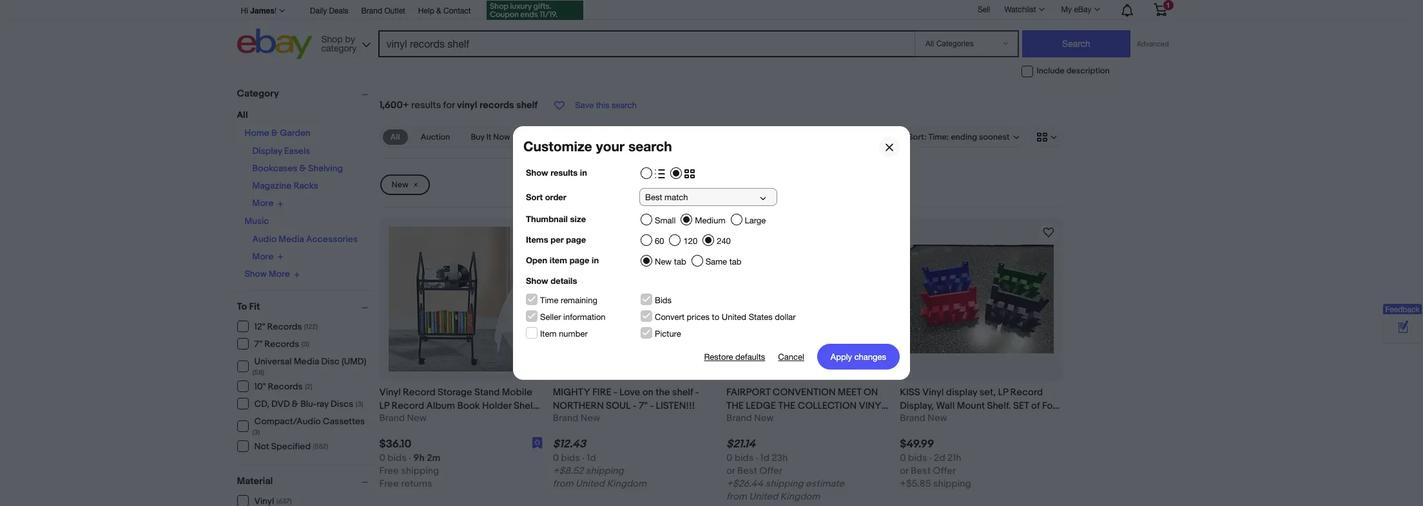 Task type: locate. For each thing, give the bounding box(es) containing it.
show for show details
[[526, 276, 548, 286]]

(552)
[[313, 443, 329, 451]]

the up "2019)"
[[778, 401, 796, 413]]

bids for $21.14
[[735, 453, 754, 465]]

more inside button
[[269, 269, 290, 280]]

1 vertical spatial records
[[265, 339, 299, 350]]

0 for $21.14
[[727, 453, 733, 465]]

love
[[620, 387, 640, 399]]

2 vertical spatial (3)
[[252, 428, 260, 437]]

(3) down (122)
[[302, 340, 309, 349]]

accessories
[[306, 234, 358, 245]]

0 horizontal spatial vinyl
[[379, 387, 401, 399]]

show inside button
[[245, 269, 267, 280]]

brand outlet link
[[361, 5, 405, 19]]

page right item
[[570, 255, 590, 266]]

1 vinyl from the left
[[379, 387, 401, 399]]

0 vertical spatial page
[[566, 235, 586, 245]]

0 horizontal spatial in
[[580, 168, 587, 178]]

vinyl record storage stand mobile lp record album book holder shelf display rack link
[[379, 386, 543, 426]]

0 vertical spatial media
[[279, 234, 304, 245]]

2 horizontal spatial brand new
[[900, 413, 947, 425]]

1 horizontal spatial lp
[[727, 414, 737, 426]]

fairport convention meet on the ledge the collection vinyl lp (released 2019) image
[[736, 227, 881, 372]]

include
[[1037, 66, 1065, 76]]

prices
[[687, 313, 710, 322]]

+$8.52
[[553, 466, 584, 478]]

show down open
[[526, 276, 548, 286]]

1 tab from the left
[[674, 257, 686, 267]]

1 vertical spatial display
[[379, 414, 411, 426]]

banner
[[237, 0, 1177, 63]]

kingdom inside $21.14 0 bids · 1d 23h or best offer +$26.44 shipping estimate from united kingdom
[[780, 492, 820, 504]]

· down $12.43
[[582, 453, 585, 465]]

1 vertical spatial lp
[[379, 401, 390, 413]]

in right item
[[592, 255, 599, 266]]

best inside $21.14 0 bids · 1d 23h or best offer +$26.44 shipping estimate from united kingdom
[[737, 466, 758, 478]]

1 horizontal spatial brand new
[[727, 413, 774, 425]]

shelf up listen!!!
[[672, 387, 693, 399]]

media
[[279, 234, 304, 245], [294, 356, 319, 367]]

new down the fire
[[581, 413, 600, 425]]

cd, dvd & blu-ray discs (3)
[[254, 399, 363, 410]]

your
[[596, 139, 625, 155]]

offer
[[760, 466, 783, 478], [933, 466, 956, 478]]

0 vertical spatial from
[[553, 479, 573, 491]]

brand new up the $49.99
[[900, 413, 947, 425]]

1 vertical spatial results
[[551, 168, 578, 178]]

shipping inside $49.99 0 bids · 2d 21h or best offer +$5.85 shipping
[[934, 479, 971, 491]]

1d down 'northern'
[[587, 453, 596, 465]]

0 horizontal spatial or
[[727, 466, 735, 478]]

(122)
[[304, 323, 318, 331]]

or inside $49.99 0 bids · 2d 21h or best offer +$5.85 shipping
[[900, 466, 909, 478]]

1 best from the left
[[737, 466, 758, 478]]

records for 12" records
[[267, 322, 302, 333]]

0 down $36.10
[[379, 453, 385, 465]]

compact/audio
[[254, 416, 321, 427]]

bids inside 0 bids · 9h 2m free shipping free returns
[[388, 453, 407, 465]]

& right "help"
[[437, 6, 441, 15]]

1d inside $12.43 0 bids · 1d +$8.52 shipping from united kingdom
[[587, 453, 596, 465]]

or for $49.99
[[900, 466, 909, 478]]

media for audio
[[279, 234, 304, 245]]

0 horizontal spatial from
[[553, 479, 573, 491]]

brand down the mighty
[[553, 413, 579, 425]]

3 0 from the left
[[727, 453, 733, 465]]

garden
[[280, 128, 311, 139]]

2 horizontal spatial united
[[749, 492, 778, 504]]

media left disc
[[294, 356, 319, 367]]

0 horizontal spatial offer
[[760, 466, 783, 478]]

advanced
[[1137, 40, 1169, 48]]

best up the +$5.85
[[911, 466, 931, 478]]

not specified (552)
[[254, 442, 329, 453]]

(3)
[[302, 340, 309, 349], [356, 400, 363, 409], [252, 428, 260, 437]]

lp up $21.14
[[727, 414, 737, 426]]

· left 23h
[[756, 453, 758, 465]]

united
[[722, 313, 747, 322], [576, 479, 605, 491], [749, 492, 778, 504]]

all up home
[[237, 110, 248, 121]]

0 vertical spatial display
[[252, 146, 282, 157]]

my
[[1062, 5, 1072, 14]]

1 bids from the left
[[388, 453, 407, 465]]

stand
[[475, 387, 500, 399]]

1 vertical spatial media
[[294, 356, 319, 367]]

deals
[[329, 6, 349, 15]]

united right to
[[722, 313, 747, 322]]

or up the +$5.85
[[900, 466, 909, 478]]

1 horizontal spatial results
[[551, 168, 578, 178]]

0 vertical spatial lp
[[998, 387, 1009, 399]]

1 vertical spatial in
[[592, 255, 599, 266]]

1 horizontal spatial tab
[[730, 257, 742, 267]]

brand up $21.14
[[727, 413, 752, 425]]

1 vertical spatial from
[[727, 492, 747, 504]]

bids down $36.10
[[388, 453, 407, 465]]

0 horizontal spatial the
[[727, 401, 744, 413]]

vinyl up wall
[[923, 387, 944, 399]]

2 vertical spatial lp
[[727, 414, 737, 426]]

1 horizontal spatial all
[[390, 132, 400, 142]]

(58)
[[252, 368, 264, 377]]

brand up $36.10
[[379, 413, 405, 425]]

search
[[612, 101, 637, 110], [629, 139, 672, 155]]

from down the +$26.44
[[727, 492, 747, 504]]

$49.99
[[900, 439, 934, 452]]

1 · from the left
[[409, 453, 411, 465]]

bids down the $49.99
[[908, 453, 927, 465]]

2 brand new from the left
[[727, 413, 774, 425]]

1 horizontal spatial display
[[379, 414, 411, 426]]

1 vertical spatial more
[[252, 251, 274, 262]]

· inside $49.99 0 bids · 2d 21h or best offer +$5.85 shipping
[[930, 453, 932, 465]]

bids inside $21.14 0 bids · 1d 23h or best offer +$26.44 shipping estimate from united kingdom
[[735, 453, 754, 465]]

brand new down fairport
[[727, 413, 774, 425]]

1 or from the left
[[727, 466, 735, 478]]

0 for $49.99
[[900, 453, 906, 465]]

page right per
[[566, 235, 586, 245]]

1 more button from the top
[[252, 198, 284, 209]]

mobile
[[502, 387, 532, 399]]

(3) inside 'compact/audio cassettes (3)'
[[252, 428, 260, 437]]

0 bids · 9h 2m free shipping free returns
[[379, 453, 441, 491]]

help & contact
[[418, 6, 471, 15]]

seller information
[[540, 313, 606, 322]]

0 horizontal spatial results
[[411, 99, 441, 112]]

1 offer from the left
[[760, 466, 783, 478]]

ebay
[[1074, 5, 1092, 14]]

records up 7" records (3)
[[267, 322, 302, 333]]

0 inside $49.99 0 bids · 2d 21h or best offer +$5.85 shipping
[[900, 453, 906, 465]]

open item page in
[[526, 255, 599, 266]]

(3) inside 7" records (3)
[[302, 340, 309, 349]]

united down +$8.52
[[576, 479, 605, 491]]

or up the +$26.44
[[727, 466, 735, 478]]

1 vertical spatial united
[[576, 479, 605, 491]]

this
[[596, 101, 610, 110]]

states
[[749, 313, 773, 322]]

new down 60
[[655, 257, 672, 267]]

2 best from the left
[[911, 466, 931, 478]]

bids
[[388, 453, 407, 465], [561, 453, 580, 465], [735, 453, 754, 465], [908, 453, 927, 465]]

results inside customize your search dialog
[[551, 168, 578, 178]]

returns
[[401, 479, 432, 491]]

0 vertical spatial free
[[379, 466, 399, 478]]

show up sort
[[526, 168, 548, 178]]

& left blu-
[[292, 399, 299, 410]]

from inside $21.14 0 bids · 1d 23h or best offer +$26.44 shipping estimate from united kingdom
[[727, 492, 747, 504]]

2 1d from the left
[[761, 453, 770, 465]]

free down $36.10
[[379, 466, 399, 478]]

1 vertical spatial more button
[[252, 251, 284, 262]]

from down +$8.52
[[553, 479, 573, 491]]

brand left outlet
[[361, 6, 382, 15]]

medium
[[695, 216, 726, 226]]

0 down $21.14
[[727, 453, 733, 465]]

2 tab from the left
[[730, 257, 742, 267]]

0 vertical spatial in
[[580, 168, 587, 178]]

display up $36.10
[[379, 414, 411, 426]]

to fit
[[237, 301, 260, 313]]

bookcases & shelving link
[[252, 163, 343, 174]]

0 inside $21.14 0 bids · 1d 23h or best offer +$26.44 shipping estimate from united kingdom
[[727, 453, 733, 465]]

bids inside $49.99 0 bids · 2d 21h or best offer +$5.85 shipping
[[908, 453, 927, 465]]

vinyl
[[457, 99, 477, 112]]

search inside button
[[612, 101, 637, 110]]

120
[[684, 237, 698, 246]]

show up fit
[[245, 269, 267, 280]]

outlet
[[385, 6, 405, 15]]

customize your search dialog
[[0, 0, 1424, 507]]

display,
[[900, 401, 934, 413]]

1 the from the left
[[727, 401, 744, 413]]

(3) up not
[[252, 428, 260, 437]]

2 or from the left
[[900, 466, 909, 478]]

2 vertical spatial records
[[268, 382, 303, 393]]

1 vertical spatial page
[[570, 255, 590, 266]]

brand inside account navigation
[[361, 6, 382, 15]]

display up the bookcases
[[252, 146, 282, 157]]

tab down 120 at the top of the page
[[674, 257, 686, 267]]

records for 7" records
[[265, 339, 299, 350]]

or inside $21.14 0 bids · 1d 23h or best offer +$26.44 shipping estimate from united kingdom
[[727, 466, 735, 478]]

1 brand new from the left
[[379, 413, 427, 425]]

3 bids from the left
[[735, 453, 754, 465]]

shipping right +$8.52
[[586, 466, 624, 478]]

lp up $36.10
[[379, 401, 390, 413]]

0 vertical spatial united
[[722, 313, 747, 322]]

0 vertical spatial records
[[267, 322, 302, 333]]

show for show results in
[[526, 168, 548, 178]]

records down 12" records (122) on the left of the page
[[265, 339, 299, 350]]

1 vertical spatial search
[[629, 139, 672, 155]]

disc
[[321, 356, 340, 367]]

customize
[[524, 139, 592, 155]]

1 horizontal spatial shelf
[[672, 387, 693, 399]]

offer down 2d on the bottom right of page
[[933, 466, 956, 478]]

watch mighty fire - love on the shelf -  northern soul  - 7'' - listen!!! image
[[694, 225, 709, 240]]

help
[[418, 6, 434, 15]]

in down customize your search
[[580, 168, 587, 178]]

1 horizontal spatial from
[[727, 492, 747, 504]]

estimate
[[806, 479, 844, 491]]

bids inside $12.43 0 bids · 1d +$8.52 shipping from united kingdom
[[561, 453, 580, 465]]

cancel
[[778, 352, 804, 362]]

1d
[[587, 453, 596, 465], [761, 453, 770, 465]]

thumbnail size
[[526, 214, 586, 224]]

1 horizontal spatial (3)
[[302, 340, 309, 349]]

3 brand new from the left
[[900, 413, 947, 425]]

lp up "shelf."
[[998, 387, 1009, 399]]

1 0 from the left
[[379, 453, 385, 465]]

not
[[254, 442, 269, 453]]

show more
[[245, 269, 290, 280]]

search right your
[[629, 139, 672, 155]]

brand left !!
[[900, 413, 926, 425]]

record up set at the bottom of the page
[[1011, 387, 1043, 399]]

of
[[1032, 401, 1040, 413]]

0 inside $12.43 0 bids · 1d +$8.52 shipping from united kingdom
[[553, 453, 559, 465]]

media right audio at top left
[[279, 234, 304, 245]]

audio media accessories
[[252, 234, 358, 245]]

shelf for records
[[516, 99, 538, 112]]

None submit
[[1023, 30, 1131, 57]]

best inside $49.99 0 bids · 2d 21h or best offer +$5.85 shipping
[[911, 466, 931, 478]]

1d for $21.14
[[761, 453, 770, 465]]

0 vertical spatial results
[[411, 99, 441, 112]]

1 horizontal spatial the
[[778, 401, 796, 413]]

include description
[[1037, 66, 1110, 76]]

advanced link
[[1131, 31, 1176, 57]]

(umd)
[[342, 356, 366, 367]]

four
[[1042, 401, 1061, 413]]

2m
[[427, 453, 441, 465]]

all down 1,600
[[390, 132, 400, 142]]

0 up +$8.52
[[553, 453, 559, 465]]

4 · from the left
[[930, 453, 932, 465]]

1d left 23h
[[761, 453, 770, 465]]

vinyl record storage stand mobile lp record album book holder shelf display rack heading
[[379, 387, 540, 426]]

more button up show more
[[252, 251, 284, 262]]

more button
[[252, 198, 284, 209], [252, 251, 284, 262]]

tab
[[674, 257, 686, 267], [730, 257, 742, 267]]

bids for $49.99
[[908, 453, 927, 465]]

2 horizontal spatial (3)
[[356, 400, 363, 409]]

new
[[392, 180, 408, 190], [655, 257, 672, 267], [407, 413, 427, 425], [581, 413, 600, 425], [754, 413, 774, 425], [928, 413, 947, 425]]

- left the 7'' on the left bottom of the page
[[633, 401, 637, 413]]

0 vertical spatial kingdom
[[607, 479, 647, 491]]

brand new for $36.10
[[379, 413, 427, 425]]

new down "all selected" text box
[[392, 180, 408, 190]]

0 horizontal spatial all
[[237, 110, 248, 121]]

0 vertical spatial shelf
[[516, 99, 538, 112]]

1 horizontal spatial kingdom
[[780, 492, 820, 504]]

bids down $21.14
[[735, 453, 754, 465]]

0 horizontal spatial kingdom
[[607, 479, 647, 491]]

vinyl right the 'discs' in the bottom of the page
[[379, 387, 401, 399]]

shelf right records
[[516, 99, 538, 112]]

2 vertical spatial more
[[269, 269, 290, 280]]

account navigation
[[237, 0, 1177, 22]]

offer inside $49.99 0 bids · 2d 21h or best offer +$5.85 shipping
[[933, 466, 956, 478]]

your shopping cart contains 1 item image
[[1153, 3, 1168, 16]]

shelf inside mighty fire - love on the shelf - northern soul  - 7'' - listen!!! brand new
[[672, 387, 693, 399]]

shelf for the
[[672, 387, 693, 399]]

0 vertical spatial all
[[237, 110, 248, 121]]

results right +
[[411, 99, 441, 112]]

watch vinyl record storage stand mobile lp record album book holder shelf display rack image
[[520, 225, 536, 240]]

fire
[[593, 387, 612, 399]]

+
[[403, 99, 409, 112]]

united down the +$26.44
[[749, 492, 778, 504]]

music link
[[245, 216, 269, 227]]

more button down magazine
[[252, 198, 284, 209]]

4 0 from the left
[[900, 453, 906, 465]]

1 vertical spatial all
[[390, 132, 400, 142]]

0 horizontal spatial display
[[252, 146, 282, 157]]

tab right same
[[730, 257, 742, 267]]

convert
[[655, 313, 685, 322]]

best up the +$26.44
[[737, 466, 758, 478]]

save this search button
[[546, 95, 641, 117]]

the down fairport
[[727, 401, 744, 413]]

search inside dialog
[[629, 139, 672, 155]]

2 free from the top
[[379, 479, 399, 491]]

0 horizontal spatial shelf
[[516, 99, 538, 112]]

display easels link
[[252, 146, 310, 157]]

offer down 23h
[[760, 466, 783, 478]]

free left returns at the left bottom
[[379, 479, 399, 491]]

lp inside fairport convention meet on the ledge the collection vinyl lp (released 2019)
[[727, 414, 737, 426]]

2 · from the left
[[582, 453, 585, 465]]

1 vertical spatial (3)
[[356, 400, 363, 409]]

banner containing sell
[[237, 0, 1177, 63]]

offer inside $21.14 0 bids · 1d 23h or best offer +$26.44 shipping estimate from united kingdom
[[760, 466, 783, 478]]

cd,
[[254, 399, 269, 410]]

brand for $21.14
[[727, 413, 752, 425]]

shipping inside $12.43 0 bids · 1d +$8.52 shipping from united kingdom
[[586, 466, 624, 478]]

fairport convention meet on the ledge the collection vinyl lp (released 2019)
[[727, 387, 886, 426]]

2 0 from the left
[[553, 453, 559, 465]]

& up racks
[[300, 163, 306, 174]]

in
[[580, 168, 587, 178], [592, 255, 599, 266]]

shipping down 9h
[[401, 466, 439, 478]]

0 vertical spatial (3)
[[302, 340, 309, 349]]

2d
[[934, 453, 946, 465]]

fit
[[249, 301, 260, 313]]

easels
[[284, 146, 310, 157]]

3 · from the left
[[756, 453, 758, 465]]

united inside $21.14 0 bids · 1d 23h or best offer +$26.44 shipping estimate from united kingdom
[[749, 492, 778, 504]]

1 horizontal spatial 1d
[[761, 453, 770, 465]]

restore
[[704, 352, 733, 362]]

brand new for $21.14
[[727, 413, 774, 425]]

7''
[[639, 401, 648, 413]]

offer for $21.14
[[760, 466, 783, 478]]

shipping down 23h
[[766, 479, 804, 491]]

0 horizontal spatial (3)
[[252, 428, 260, 437]]

bids for $12.43
[[561, 453, 580, 465]]

search right this
[[612, 101, 637, 110]]

0 horizontal spatial best
[[737, 466, 758, 478]]

1 horizontal spatial vinyl
[[923, 387, 944, 399]]

page for per
[[566, 235, 586, 245]]

page for item
[[570, 255, 590, 266]]

- right the
[[695, 387, 699, 399]]

0 horizontal spatial 1d
[[587, 453, 596, 465]]

display inside vinyl record storage stand mobile lp record album book holder shelf display rack
[[379, 414, 411, 426]]

sort order
[[526, 192, 567, 202]]

mighty
[[553, 387, 590, 399]]

1 vertical spatial kingdom
[[780, 492, 820, 504]]

none submit inside banner
[[1023, 30, 1131, 57]]

· inside $21.14 0 bids · 1d 23h or best offer +$26.44 shipping estimate from united kingdom
[[756, 453, 758, 465]]

0 horizontal spatial united
[[576, 479, 605, 491]]

1 vertical spatial shelf
[[672, 387, 693, 399]]

4 bids from the left
[[908, 453, 927, 465]]

the
[[727, 401, 744, 413], [778, 401, 796, 413]]

2 bids from the left
[[561, 453, 580, 465]]

1d inside $21.14 0 bids · 1d 23h or best offer +$26.44 shipping estimate from united kingdom
[[761, 453, 770, 465]]

brand new up $36.10
[[379, 413, 427, 425]]

- right the 7'' on the left bottom of the page
[[650, 401, 654, 413]]

record inside kiss vinyl display set, lp record display, wall mount shelf. set of four wow !!
[[1011, 387, 1043, 399]]

1 vertical spatial free
[[379, 479, 399, 491]]

2 vertical spatial united
[[749, 492, 778, 504]]

· left 2d on the bottom right of page
[[930, 453, 932, 465]]

· for $12.43
[[582, 453, 585, 465]]

shipping down 21h
[[934, 479, 971, 491]]

(3) right the 'discs' in the bottom of the page
[[356, 400, 363, 409]]

0 down the $49.99
[[900, 453, 906, 465]]

1 horizontal spatial best
[[911, 466, 931, 478]]

mighty fire - love on the shelf -  northern soul  - 7'' - listen!!! image
[[562, 228, 707, 371]]

remaining
[[561, 296, 598, 306]]

results up order
[[551, 168, 578, 178]]

1 horizontal spatial or
[[900, 466, 909, 478]]

2 the from the left
[[778, 401, 796, 413]]

records up dvd
[[268, 382, 303, 393]]

bookcases
[[252, 163, 298, 174]]

1 1d from the left
[[587, 453, 596, 465]]

0 inside 0 bids · 9h 2m free shipping free returns
[[379, 453, 385, 465]]

2 vinyl from the left
[[923, 387, 944, 399]]

(2)
[[305, 383, 312, 391]]

0 vertical spatial more button
[[252, 198, 284, 209]]

display
[[946, 387, 978, 399]]

0 horizontal spatial tab
[[674, 257, 686, 267]]

2 horizontal spatial lp
[[998, 387, 1009, 399]]

media inside universal media disc (umd) (58)
[[294, 356, 319, 367]]

0 horizontal spatial brand new
[[379, 413, 427, 425]]

1 horizontal spatial offer
[[933, 466, 956, 478]]

0 horizontal spatial lp
[[379, 401, 390, 413]]

bids up +$8.52
[[561, 453, 580, 465]]

1 horizontal spatial united
[[722, 313, 747, 322]]

home & garden link
[[245, 128, 311, 139]]

2 offer from the left
[[933, 466, 956, 478]]

0 vertical spatial search
[[612, 101, 637, 110]]

brand for $49.99
[[900, 413, 926, 425]]

· inside $12.43 0 bids · 1d +$8.52 shipping from united kingdom
[[582, 453, 585, 465]]

· left 9h
[[409, 453, 411, 465]]

$12.43 0 bids · 1d +$8.52 shipping from united kingdom
[[553, 439, 647, 491]]



Task type: describe. For each thing, give the bounding box(es) containing it.
12" records (122)
[[254, 322, 318, 333]]

number
[[559, 329, 588, 339]]

united inside customize your search dialog
[[722, 313, 747, 322]]

picture
[[655, 329, 681, 339]]

sell
[[978, 5, 991, 14]]

auction
[[421, 132, 450, 142]]

my ebay
[[1062, 5, 1092, 14]]

lp inside kiss vinyl display set, lp record display, wall mount shelf. set of four wow !!
[[998, 387, 1009, 399]]

2 more button from the top
[[252, 251, 284, 262]]

new tab
[[655, 257, 686, 267]]

record up album
[[403, 387, 436, 399]]

information
[[564, 313, 606, 322]]

new down fairport
[[754, 413, 774, 425]]

kiss vinyl display set, lp record display, wall mount shelf. set of four wow !! image
[[909, 245, 1054, 354]]

united inside $12.43 0 bids · 1d +$8.52 shipping from united kingdom
[[576, 479, 605, 491]]

0 vertical spatial more
[[252, 198, 274, 209]]

1,600 + results for vinyl records shelf
[[379, 99, 538, 112]]

brand for $36.10
[[379, 413, 405, 425]]

new inside customize your search dialog
[[655, 257, 672, 267]]

feedback
[[1386, 305, 1420, 314]]

shelf
[[514, 401, 536, 413]]

& inside display easels bookcases & shelving magazine racks
[[300, 163, 306, 174]]

shipping inside 0 bids · 9h 2m free shipping free returns
[[401, 466, 439, 478]]

lp inside vinyl record storage stand mobile lp record album book holder shelf display rack
[[379, 401, 390, 413]]

vinyl
[[859, 401, 886, 413]]

ray
[[317, 399, 329, 410]]

order
[[545, 192, 567, 202]]

daily deals link
[[310, 5, 349, 19]]

$36.10
[[379, 439, 412, 452]]

thumbnail
[[526, 214, 568, 224]]

wow
[[900, 414, 925, 426]]

watch kiss vinyl display set, lp record display, wall mount shelf. set of four wow !! image
[[1041, 225, 1056, 240]]

· for $49.99
[[930, 453, 932, 465]]

album
[[426, 401, 455, 413]]

10"
[[254, 382, 266, 393]]

- right the fire
[[614, 387, 618, 399]]

rack
[[414, 414, 436, 426]]

specified
[[271, 442, 311, 453]]

on
[[643, 387, 654, 399]]

book
[[457, 401, 480, 413]]

kingdom inside $12.43 0 bids · 1d +$8.52 shipping from united kingdom
[[607, 479, 647, 491]]

dvd
[[271, 399, 290, 410]]

record up rack
[[392, 401, 424, 413]]

daily deals
[[310, 6, 349, 15]]

watchlist
[[1005, 5, 1036, 14]]

buy
[[471, 132, 485, 142]]

fairport convention meet on the ledge the collection vinyl lp (released 2019) link
[[727, 386, 890, 426]]

new inside mighty fire - love on the shelf - northern soul  - 7'' - listen!!! brand new
[[581, 413, 600, 425]]

vinyl inside vinyl record storage stand mobile lp record album book holder shelf display rack
[[379, 387, 401, 399]]

vinyl inside kiss vinyl display set, lp record display, wall mount shelf. set of four wow !!
[[923, 387, 944, 399]]

items
[[526, 235, 548, 245]]

search for save this search
[[612, 101, 637, 110]]

brand new for $49.99
[[900, 413, 947, 425]]

mighty fire - love on the shelf - northern soul  - 7'' - listen!!! brand new
[[553, 387, 699, 425]]

new up $36.10
[[407, 413, 427, 425]]

kiss vinyl display set, lp record display, wall mount shelf. set of four wow !! link
[[900, 386, 1063, 426]]

blu-
[[301, 399, 317, 410]]

media for universal
[[294, 356, 319, 367]]

1d for $12.43
[[587, 453, 596, 465]]

60
[[655, 237, 664, 246]]

magazine racks link
[[252, 181, 318, 191]]

northern
[[553, 401, 604, 413]]

set,
[[980, 387, 996, 399]]

· inside 0 bids · 9h 2m free shipping free returns
[[409, 453, 411, 465]]

brand inside mighty fire - love on the shelf - northern soul  - 7'' - listen!!! brand new
[[553, 413, 579, 425]]

brand outlet
[[361, 6, 405, 15]]

compact/audio cassettes (3)
[[252, 416, 365, 437]]

new right wow
[[928, 413, 947, 425]]

0 for $12.43
[[553, 453, 559, 465]]

display easels bookcases & shelving magazine racks
[[252, 146, 343, 191]]

category
[[237, 88, 279, 100]]

material button
[[237, 475, 374, 488]]

home & garden
[[245, 128, 311, 139]]

new link
[[380, 175, 430, 195]]

show details
[[526, 276, 577, 286]]

(3) for compact/audio cassettes
[[252, 428, 260, 437]]

23h
[[772, 453, 788, 465]]

mount
[[957, 401, 985, 413]]

apply
[[831, 352, 852, 362]]

cancel button
[[778, 344, 804, 370]]

9h
[[413, 453, 425, 465]]

same tab
[[706, 257, 742, 267]]

seller
[[540, 313, 561, 322]]

offer for $49.99
[[933, 466, 956, 478]]

show for show more
[[245, 269, 267, 280]]

vinyl record storage stand mobile lp record album book holder shelf display rack image
[[389, 227, 534, 372]]

universal
[[254, 356, 292, 367]]

auction link
[[413, 130, 458, 145]]

best for $21.14
[[737, 466, 758, 478]]

mighty fire - love on the shelf - northern soul  - 7'' - listen!!! heading
[[553, 387, 699, 413]]

(3) for 7" records
[[302, 340, 309, 349]]

item
[[550, 255, 567, 266]]

21h
[[948, 453, 962, 465]]

apply changes button
[[817, 344, 900, 370]]

or for $21.14
[[727, 466, 735, 478]]

magazine
[[252, 181, 292, 191]]

kiss vinyl display set, lp record display, wall mount shelf. set of four wow !! heading
[[900, 387, 1061, 426]]

kiss vinyl display set, lp record display, wall mount shelf. set of four wow !!
[[900, 387, 1061, 426]]

watchlist link
[[998, 2, 1051, 17]]

7" records (3)
[[254, 339, 309, 350]]

same
[[706, 257, 727, 267]]

records for 10" records
[[268, 382, 303, 393]]

get the coupon image
[[487, 1, 583, 20]]

from inside $12.43 0 bids · 1d +$8.52 shipping from united kingdom
[[553, 479, 573, 491]]

fairport convention meet on the ledge the collection vinyl lp (released 2019) heading
[[727, 387, 889, 426]]

help & contact link
[[418, 5, 471, 19]]

& inside account navigation
[[437, 6, 441, 15]]

1 horizontal spatial in
[[592, 255, 599, 266]]

display inside display easels bookcases & shelving magazine racks
[[252, 146, 282, 157]]

!!
[[927, 414, 933, 426]]

save this search
[[575, 101, 637, 110]]

category button
[[237, 88, 374, 100]]

my ebay link
[[1055, 2, 1106, 17]]

(3) inside cd, dvd & blu-ray discs (3)
[[356, 400, 363, 409]]

shipping inside $21.14 0 bids · 1d 23h or best offer +$26.44 shipping estimate from united kingdom
[[766, 479, 804, 491]]

records
[[480, 99, 514, 112]]

discs
[[331, 399, 354, 410]]

1,600
[[379, 99, 403, 112]]

All selected text field
[[390, 132, 400, 143]]

(released
[[739, 414, 783, 426]]

description
[[1067, 66, 1110, 76]]

best for $49.99
[[911, 466, 931, 478]]

large
[[745, 216, 766, 226]]

1 free from the top
[[379, 466, 399, 478]]

collection
[[798, 401, 857, 413]]

on
[[864, 387, 878, 399]]

tab for same tab
[[730, 257, 742, 267]]

· for $21.14
[[756, 453, 758, 465]]

tab for new tab
[[674, 257, 686, 267]]

cassettes
[[323, 416, 365, 427]]

meet
[[838, 387, 862, 399]]

search for customize your search
[[629, 139, 672, 155]]

per
[[551, 235, 564, 245]]

open
[[526, 255, 548, 266]]

& right home
[[271, 128, 278, 139]]

soul
[[606, 401, 631, 413]]

time remaining
[[540, 296, 598, 306]]



Task type: vqa. For each thing, say whether or not it's contained in the screenshot.
Top in the New Womens The North Face Ladies TKA Glacier Fleece 1/2 Zip Jacket Coat Top $40.04 $75.00 | 47% off Free shipping
no



